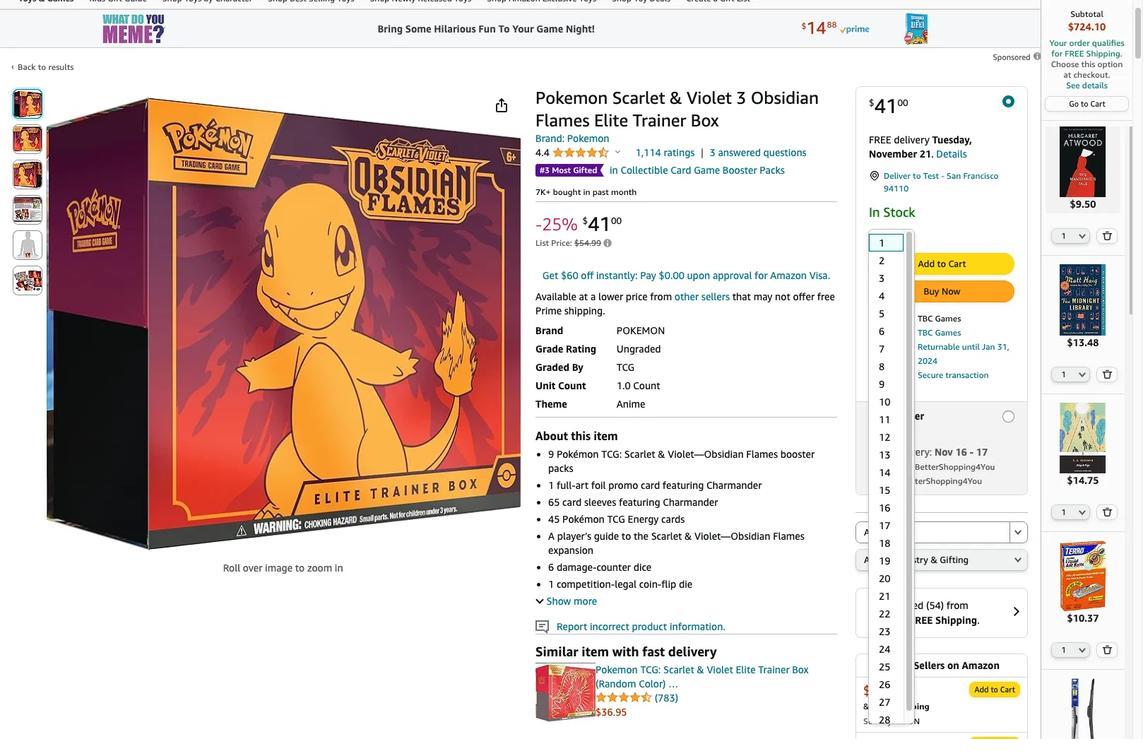 Task type: locate. For each thing, give the bounding box(es) containing it.
delete image for $10.37
[[1103, 645, 1113, 654]]

17 up 18
[[879, 520, 891, 532]]

to up buy now
[[937, 258, 946, 270]]

& up cards at the bottom right
[[658, 448, 665, 460]]

off
[[581, 269, 594, 281]]

see
[[1066, 80, 1080, 90]]

$0.00
[[659, 269, 685, 281]]

2 dropdown image from the top
[[1079, 647, 1086, 653]]

1 horizontal spatial count
[[633, 379, 660, 391]]

1 horizontal spatial .
[[977, 614, 980, 626]]

to left the on the right bottom of the page
[[622, 530, 631, 542]]

details
[[1082, 80, 1108, 90]]

now
[[942, 286, 961, 297]]

2 delete image from the top
[[1103, 645, 1113, 654]]

2 games from the top
[[935, 327, 961, 338]]

list box
[[868, 234, 904, 729]]

2 vertical spatial 3
[[879, 272, 885, 284]]

add to cart up buy now
[[918, 258, 966, 270]]

26 link
[[869, 676, 904, 694]]

trainer inside 'pokemon scarlet & violet 3 obsidian flames elite trainer box brand: pokemon'
[[633, 110, 686, 130]]

count
[[558, 379, 586, 391], [633, 379, 660, 391]]

shipping down (54) on the bottom right
[[936, 614, 977, 626]]

in down popover icon
[[610, 164, 618, 176]]

- left san
[[941, 170, 945, 181]]

$ up free delivery
[[869, 97, 875, 108]]

3 right |
[[710, 146, 716, 158]]

0 horizontal spatial count
[[558, 379, 586, 391]]

1 vertical spatial in
[[583, 187, 590, 197]]

featuring up cards at the bottom right
[[663, 479, 704, 491]]

leave feedback on sponsored ad element
[[993, 52, 1043, 61]]

shipping.
[[1086, 48, 1123, 59]]

qty:
[[875, 232, 890, 241]]

Buy Now submit
[[870, 282, 1014, 302]]

1 vertical spatial get
[[869, 410, 885, 422]]

free inside $42.50 & free shipping sold by: sijon
[[872, 701, 892, 712]]

used
[[901, 600, 924, 612]]

0 vertical spatial featuring
[[663, 479, 704, 491]]

tbc up returnable
[[918, 327, 933, 338]]

radio inactive image
[[1003, 411, 1015, 423]]

item inside about this item 9 pokémon tcg: scarlet & violet—obsidian flames booster packs 1 full-art foil promo card featuring charmander 65 card sleeves featuring charmander 45 pokémon tcg energy cards a player's guide to the scarlet & violet—obsidian flames expansion 6 damage-counter dice 1 competition-legal coin-flip die
[[594, 429, 618, 443]]

1.0 count
[[617, 379, 660, 391]]

00 up free delivery
[[898, 97, 909, 108]]

malgudi days (penguin classics) image
[[1048, 402, 1119, 473]]

brand: pokemon link
[[536, 132, 610, 144]]

pokemon up brand: pokemon link
[[536, 88, 608, 107]]

cart inside navigation navigation
[[1091, 99, 1106, 108]]

1 horizontal spatial in
[[583, 187, 590, 197]]

6 inside about this item 9 pokémon tcg: scarlet & violet—obsidian flames booster packs 1 full-art foil promo card featuring charmander 65 card sleeves featuring charmander 45 pokémon tcg energy cards a player's guide to the scarlet & violet—obsidian flames expansion 6 damage-counter dice 1 competition-legal coin-flip die
[[548, 561, 554, 573]]

0 vertical spatial -
[[941, 170, 945, 181]]

1 horizontal spatial 9
[[879, 378, 885, 390]]

free down used
[[910, 614, 933, 626]]

0 vertical spatial 9
[[879, 378, 885, 390]]

qualifies
[[1092, 37, 1125, 48]]

delivery up november
[[894, 134, 930, 146]]

1 tbc games from the top
[[918, 313, 961, 324]]

delete image
[[1103, 231, 1113, 240], [1103, 645, 1113, 654]]

(random
[[596, 678, 636, 690]]

from down $0.00
[[650, 290, 672, 302]]

1,114 ratings
[[636, 146, 695, 158]]

box inside 'pokemon scarlet & violet 3 obsidian flames elite trainer box brand: pokemon'
[[691, 110, 719, 130]]

1 horizontal spatial from
[[947, 600, 969, 612]]

25 link
[[869, 658, 904, 676]]

amazon up not
[[770, 269, 807, 281]]

item down "incorrect"
[[582, 644, 609, 659]]

17 right nov
[[976, 446, 988, 458]]

1 vertical spatial delete image
[[1103, 645, 1113, 654]]

1 horizontal spatial list
[[895, 527, 909, 538]]

pokemon scarlet &amp; violet 3 obsidian flames elite trainer box image
[[46, 97, 520, 550]]

0 vertical spatial violet
[[687, 88, 732, 107]]

delete image up peak silicone plus windshield wiper blade, 22-inch (pack of 1)
[[1103, 645, 1113, 654]]

1 vertical spatial elite
[[736, 663, 756, 675]]

3 link
[[869, 270, 904, 287]]

dropdown image
[[1079, 233, 1086, 239], [902, 234, 909, 240], [1079, 509, 1086, 515], [1015, 530, 1022, 535], [1015, 557, 1022, 563]]

count for unit count
[[558, 379, 586, 391]]

0 horizontal spatial shipping
[[894, 701, 930, 712]]

None submit
[[13, 90, 42, 118], [13, 125, 42, 153], [13, 160, 42, 189], [13, 196, 42, 224], [1098, 229, 1117, 243], [13, 231, 42, 259], [13, 266, 42, 295], [1098, 367, 1117, 381], [1098, 505, 1117, 519], [1010, 523, 1027, 543], [1098, 643, 1117, 657], [13, 90, 42, 118], [13, 125, 42, 153], [13, 160, 42, 189], [13, 196, 42, 224], [1098, 229, 1117, 243], [13, 231, 42, 259], [13, 266, 42, 295], [1098, 367, 1117, 381], [1098, 505, 1117, 519], [1010, 523, 1027, 543], [1098, 643, 1117, 657]]

returnable until jan 31, 2024
[[918, 342, 1010, 366]]

& down cards at the bottom right
[[685, 530, 692, 542]]

flames inside 'pokemon scarlet & violet 3 obsidian flames elite trainer box brand: pokemon'
[[536, 110, 590, 130]]

1
[[1062, 231, 1066, 240], [894, 232, 899, 241], [879, 237, 885, 249], [1062, 369, 1066, 378], [548, 479, 554, 491], [1062, 507, 1066, 516], [548, 578, 554, 590], [1062, 645, 1066, 654]]

add to list option group
[[856, 522, 1028, 544]]

16 inside free delivery: nov 16 - 17 bettershopping4you bettershopping4you
[[956, 446, 967, 458]]

0 vertical spatial 41
[[875, 94, 898, 117]]

& up ratings
[[670, 88, 682, 107]]

95
[[887, 614, 895, 622]]

1 vertical spatial flames
[[746, 448, 778, 460]]

41 up learn more about amazon pricing and savings icon
[[588, 212, 611, 235]]

flip
[[662, 578, 676, 590]]

pokemon inside 'pokemon tcg: scarlet & violet elite trainer box (random color) …'
[[596, 663, 638, 675]]

1 vertical spatial from
[[947, 600, 969, 612]]

show
[[547, 595, 571, 607]]

& inside 'pokemon tcg: scarlet & violet elite trainer box (random color) …'
[[697, 663, 704, 675]]

1 vertical spatial tbc
[[918, 327, 933, 338]]

0 vertical spatial delete image
[[1103, 231, 1113, 240]]

1 vertical spatial $
[[583, 215, 588, 226]]

2 horizontal spatial cart
[[1091, 99, 1106, 108]]

violet up |
[[687, 88, 732, 107]]

0 vertical spatial dropdown image
[[1079, 371, 1086, 377]]

pokemon up (random
[[596, 663, 638, 675]]

20 link
[[869, 570, 904, 588]]

go
[[1069, 99, 1079, 108]]

count for 1.0 count
[[633, 379, 660, 391]]

shipping
[[936, 614, 977, 626], [894, 701, 930, 712]]

2 vertical spatial pokemon
[[596, 663, 638, 675]]

violet down information.
[[707, 663, 733, 675]]

27 link
[[869, 694, 904, 711]]

sponsored
[[993, 52, 1033, 61]]

0 vertical spatial pokemon
[[536, 88, 608, 107]]

2 vertical spatial -
[[970, 446, 974, 458]]

3
[[737, 88, 746, 107], [710, 146, 716, 158], [879, 272, 885, 284]]

1 vertical spatial 3
[[710, 146, 716, 158]]

$54.99
[[574, 238, 601, 248]]

for left order
[[1052, 48, 1063, 59]]

to right back at the top of the page
[[38, 61, 46, 72]]

1 vertical spatial list
[[895, 527, 909, 538]]

$9.50
[[1070, 198, 1096, 210]]

add to cart down other sellers on amazon at the bottom of page
[[975, 685, 1015, 694]]

1 up peak silicone plus windshield wiper blade, 22-inch (pack of 1)
[[1062, 645, 1066, 654]]

dropdown image for $13.48
[[1079, 371, 1086, 377]]

(54)
[[926, 600, 944, 612]]

get left the it
[[869, 410, 885, 422]]

$ inside -25% $ 41 00
[[583, 215, 588, 226]]

0 vertical spatial at
[[1064, 69, 1072, 80]]

0 horizontal spatial from
[[650, 290, 672, 302]]

0 vertical spatial 16
[[956, 446, 967, 458]]

0 vertical spatial 6
[[879, 325, 885, 337]]

packs
[[548, 462, 573, 474]]

returnable until jan 31, 2024 button
[[918, 340, 1010, 366]]

9 inside about this item 9 pokémon tcg: scarlet & violet—obsidian flames booster packs 1 full-art foil promo card featuring charmander 65 card sleeves featuring charmander 45 pokémon tcg energy cards a player's guide to the scarlet & violet—obsidian flames expansion 6 damage-counter dice 1 competition-legal coin-flip die
[[548, 448, 554, 460]]

0 vertical spatial elite
[[594, 110, 628, 130]]

45
[[548, 513, 560, 525]]

count right 1.0
[[633, 379, 660, 391]]

this
[[1082, 59, 1096, 69], [571, 429, 591, 443]]

1 delete image from the top
[[1103, 231, 1113, 240]]

1 horizontal spatial 21
[[920, 148, 931, 160]]

1 vertical spatial .
[[977, 614, 980, 626]]

the
[[634, 530, 649, 542]]

0 vertical spatial get
[[543, 269, 558, 281]]

16
[[956, 446, 967, 458], [879, 502, 891, 514]]

0 vertical spatial shipping
[[936, 614, 977, 626]]

1 horizontal spatial 00
[[898, 97, 909, 108]]

buy now
[[924, 286, 961, 297]]

7 link
[[869, 340, 904, 358]]

radio active image
[[1003, 95, 1015, 107]]

elite inside 'pokemon scarlet & violet 3 obsidian flames elite trainer box brand: pokemon'
[[594, 110, 628, 130]]

show more
[[547, 595, 597, 607]]

dropdown image down $10.37
[[1079, 647, 1086, 653]]

0 vertical spatial add to cart
[[918, 258, 966, 270]]

delivery down information.
[[668, 644, 717, 659]]

0 vertical spatial bettershopping4you
[[915, 462, 995, 472]]

1 up the show
[[548, 578, 554, 590]]

the handmaid&#39;s tale image
[[1048, 126, 1119, 197]]

counter
[[597, 561, 631, 573]]

- inside free delivery: nov 16 - 17 bettershopping4you bettershopping4you
[[970, 446, 974, 458]]

. up other sellers on amazon at the bottom of page
[[977, 614, 980, 626]]

peak silicone plus windshield wiper blade, 22-inch (pack of 1) image
[[1048, 678, 1119, 739]]

delete image up the terro t300b liquid ant killer, 12 bait stations image
[[1103, 507, 1113, 516]]

for up the may
[[755, 269, 768, 281]]

in right zoom
[[335, 562, 343, 574]]

with
[[612, 644, 639, 659]]

1 vertical spatial tcg:
[[640, 663, 661, 675]]

0 horizontal spatial 6
[[548, 561, 554, 573]]

$ up $54.99
[[583, 215, 588, 226]]

card
[[671, 164, 691, 176]]

6
[[879, 325, 885, 337], [548, 561, 554, 573]]

2 vertical spatial in
[[335, 562, 343, 574]]

20
[[879, 573, 891, 585]]

tbc up tbc games link
[[918, 313, 933, 324]]

1 vertical spatial violet
[[707, 663, 733, 675]]

1 vertical spatial add to cart
[[975, 685, 1015, 694]]

subtotal $724.10
[[1068, 8, 1106, 33]]

& down information.
[[697, 663, 704, 675]]

1 vertical spatial pokémon
[[563, 513, 605, 525]]

to down 16 link at the bottom of page
[[883, 527, 892, 538]]

get for get it faster
[[869, 410, 885, 422]]

1 vertical spatial box
[[792, 663, 809, 675]]

1 horizontal spatial 17
[[976, 446, 988, 458]]

0 vertical spatial pokémon
[[557, 448, 599, 460]]

. left details
[[931, 148, 934, 160]]

sellers
[[702, 290, 730, 302]]

21 inside tuesday, november 21
[[920, 148, 931, 160]]

tcg: up promo on the bottom right of the page
[[602, 448, 622, 460]]

2 vertical spatial cart
[[1000, 685, 1015, 694]]

1 horizontal spatial 6
[[879, 325, 885, 337]]

0 horizontal spatial 16
[[879, 502, 891, 514]]

9 up packs
[[548, 448, 554, 460]]

1 vertical spatial bettershopping4you
[[902, 476, 982, 486]]

- down 7k+
[[536, 214, 542, 234]]

about this item 9 pokémon tcg: scarlet & violet—obsidian flames booster packs 1 full-art foil promo card featuring charmander 65 card sleeves featuring charmander 45 pokémon tcg energy cards a player's guide to the scarlet & violet—obsidian flames expansion 6 damage-counter dice 1 competition-legal coin-flip die
[[536, 429, 815, 590]]

other
[[675, 290, 699, 302]]

amazon
[[770, 269, 807, 281], [962, 660, 1000, 672]]

0 vertical spatial trainer
[[633, 110, 686, 130]]

free down '12'
[[869, 446, 892, 458]]

1 count from the left
[[558, 379, 586, 391]]

this inside about this item 9 pokémon tcg: scarlet & violet—obsidian flames booster packs 1 full-art foil promo card featuring charmander 65 card sleeves featuring charmander 45 pokémon tcg energy cards a player's guide to the scarlet & violet—obsidian flames expansion 6 damage-counter dice 1 competition-legal coin-flip die
[[571, 429, 591, 443]]

12 link
[[869, 429, 904, 446]]

add down 16 link at the bottom of page
[[864, 527, 881, 538]]

ungraded
[[617, 343, 661, 355]]

pokemon
[[617, 324, 665, 336]]

12
[[879, 431, 891, 443]]

1 delete image from the top
[[1103, 369, 1113, 378]]

your
[[1050, 37, 1067, 48]]

deliver to test -
[[884, 170, 947, 181]]

player's
[[557, 530, 592, 542]]

1 up 2
[[879, 237, 885, 249]]

1 horizontal spatial tcg:
[[640, 663, 661, 675]]

0 horizontal spatial list
[[536, 238, 549, 248]]

free inside the new & used (54) from $ 39 95 & free shipping .
[[910, 614, 933, 626]]

2 horizontal spatial -
[[970, 446, 974, 458]]

add to cart submit up buy now
[[870, 254, 1014, 274]]

& up the sold
[[864, 701, 870, 712]]

17 inside free delivery: nov 16 - 17 bettershopping4you bettershopping4you
[[976, 446, 988, 458]]

2 count from the left
[[633, 379, 660, 391]]

0 horizontal spatial for
[[755, 269, 768, 281]]

1 left full- at the bottom
[[548, 479, 554, 491]]

0 horizontal spatial box
[[691, 110, 719, 130]]

to
[[38, 61, 46, 72], [1081, 99, 1089, 108], [913, 170, 921, 181], [937, 258, 946, 270], [883, 527, 892, 538], [622, 530, 631, 542], [883, 554, 892, 566], [295, 562, 305, 574], [991, 685, 998, 694]]

3 down 2
[[879, 272, 885, 284]]

sellers
[[914, 660, 945, 672]]

pokemon for tcg:
[[596, 663, 638, 675]]

0 horizontal spatial card
[[563, 496, 582, 508]]

1 horizontal spatial add to cart
[[975, 685, 1015, 694]]

legal
[[615, 578, 637, 590]]

00 up learn more about amazon pricing and savings icon
[[611, 215, 622, 226]]

3 inside 1 2 3 4 5 6 7 8 9 10 11 12 13 14 15 16 17 18 19 20 21 22 23 24 25 26 27 28
[[879, 272, 885, 284]]

1 dropdown image from the top
[[1079, 371, 1086, 377]]

19
[[879, 555, 891, 567]]

obsidian
[[751, 88, 819, 107]]

count down by
[[558, 379, 586, 391]]

free up 28
[[872, 701, 892, 712]]

None radio
[[1010, 522, 1028, 544]]

extender expand image
[[536, 596, 544, 604]]

| 3 answered questions
[[701, 146, 807, 158]]

price
[[626, 290, 648, 302]]

6 left damage-
[[548, 561, 554, 573]]

1 horizontal spatial get
[[869, 410, 885, 422]]

scarlet inside 'pokemon tcg: scarlet & violet elite trainer box (random color) …'
[[664, 663, 694, 675]]

2 horizontal spatial in
[[610, 164, 618, 176]]

featuring up energy
[[619, 496, 660, 508]]

secure transaction button
[[918, 368, 989, 380]]

10 link
[[869, 393, 904, 411]]

get left $60
[[543, 269, 558, 281]]

24
[[879, 643, 891, 655]]

item down 'anime'
[[594, 429, 618, 443]]

0 vertical spatial box
[[691, 110, 719, 130]]

free up checkout.
[[1065, 48, 1084, 59]]

games up returnable
[[935, 327, 961, 338]]

flames
[[536, 110, 590, 130], [746, 448, 778, 460], [773, 530, 805, 542]]

2 tbc games from the top
[[918, 327, 961, 338]]

this up "see details" link
[[1082, 59, 1096, 69]]

games up tbc games link
[[935, 313, 961, 324]]

1.0
[[617, 379, 631, 391]]

brand:
[[536, 132, 565, 144]]

7
[[879, 343, 885, 355]]

41 up free delivery
[[875, 94, 898, 117]]

Add to Cart submit
[[870, 254, 1014, 274], [970, 683, 1020, 697]]

scarlet up 1,114
[[612, 88, 665, 107]]

learn more about amazon pricing and savings image
[[604, 239, 612, 249]]

november
[[869, 148, 917, 160]]

details
[[936, 148, 967, 160]]

tcg: inside about this item 9 pokémon tcg: scarlet & violet—obsidian flames booster packs 1 full-art foil promo card featuring charmander 65 card sleeves featuring charmander 45 pokémon tcg energy cards a player's guide to the scarlet & violet—obsidian flames expansion 6 damage-counter dice 1 competition-legal coin-flip die
[[602, 448, 622, 460]]

dropdown image
[[1079, 371, 1086, 377], [1079, 647, 1086, 653]]

collectible
[[621, 164, 668, 176]]

at left checkout.
[[1064, 69, 1072, 80]]

0 vertical spatial $
[[869, 97, 875, 108]]

card down full- at the bottom
[[563, 496, 582, 508]]

to left zoom
[[295, 562, 305, 574]]

0 horizontal spatial 00
[[611, 215, 622, 226]]

list inside radio
[[895, 527, 909, 538]]

0 horizontal spatial this
[[571, 429, 591, 443]]

1 horizontal spatial 41
[[875, 94, 898, 117]]

2 delete image from the top
[[1103, 507, 1113, 516]]

0 vertical spatial amazon
[[770, 269, 807, 281]]

0 vertical spatial 17
[[976, 446, 988, 458]]

delete image for $14.75
[[1103, 507, 1113, 516]]

1,114
[[636, 146, 661, 158]]

questions
[[764, 146, 807, 158]]

10
[[879, 396, 891, 408]]

shipping inside $42.50 & free shipping sold by: sijon
[[894, 701, 930, 712]]

2 vertical spatial $
[[869, 614, 873, 622]]

free
[[817, 290, 835, 302]]

1 vertical spatial this
[[571, 429, 591, 443]]

00 inside '$ 41 00'
[[898, 97, 909, 108]]

delete image up malgudi days (penguin classics) image
[[1103, 369, 1113, 378]]

see details link
[[1049, 80, 1126, 90]]

‹
[[11, 61, 14, 71]]

0 vertical spatial tbc games
[[918, 313, 961, 324]]

1 vertical spatial tbc games
[[918, 327, 961, 338]]

0 horizontal spatial trainer
[[633, 110, 686, 130]]

delivery
[[894, 134, 930, 146], [668, 644, 717, 659]]

41
[[875, 94, 898, 117], [588, 212, 611, 235]]

1 up the terro t300b liquid ant killer, 12 bait stations image
[[1062, 507, 1066, 516]]

4.4 button
[[536, 146, 620, 160]]

pokémon up packs
[[557, 448, 599, 460]]

amazon right "on"
[[962, 660, 1000, 672]]

16 down 15
[[879, 502, 891, 514]]

report incorrect product information. image
[[536, 620, 549, 634]]

#3
[[540, 165, 550, 175]]

at left a
[[579, 290, 588, 302]]

in left "past"
[[583, 187, 590, 197]]

other sellers link
[[675, 290, 730, 302]]

tcg: up color)
[[640, 663, 661, 675]]

0 vertical spatial 00
[[898, 97, 909, 108]]

add to cart submit down other sellers on amazon at the bottom of page
[[970, 683, 1020, 697]]

3 inside 'pokemon scarlet & violet 3 obsidian flames elite trainer box brand: pokemon'
[[737, 88, 746, 107]]

$ inside the new & used (54) from $ 39 95 & free shipping .
[[869, 614, 873, 622]]

scarlet inside 'pokemon scarlet & violet 3 obsidian flames elite trainer box brand: pokemon'
[[612, 88, 665, 107]]

0 vertical spatial for
[[1052, 48, 1063, 59]]

to inside ‹ back to results
[[38, 61, 46, 72]]

list box containing 1
[[868, 234, 904, 729]]

tcg up 1.0
[[617, 361, 635, 373]]

delete image up the midnight library: a gma book club pick (a novel) image
[[1103, 231, 1113, 240]]

- inside -25% $ 41 00
[[536, 214, 542, 234]]

1 vertical spatial delete image
[[1103, 507, 1113, 516]]

0 horizontal spatial 9
[[548, 448, 554, 460]]

1 horizontal spatial 16
[[956, 446, 967, 458]]

3 left the obsidian
[[737, 88, 746, 107]]

1 horizontal spatial trainer
[[758, 663, 790, 675]]

18
[[879, 537, 891, 549]]

more
[[574, 595, 597, 607]]

0 vertical spatial tbc
[[918, 313, 933, 324]]

delete image
[[1103, 369, 1113, 378], [1103, 507, 1113, 516]]

from right (54) on the bottom right
[[947, 600, 969, 612]]

1 horizontal spatial shipping
[[936, 614, 977, 626]]

pokémon up player's at the bottom
[[563, 513, 605, 525]]

scarlet down cards at the bottom right
[[651, 530, 682, 542]]

1 vertical spatial violet—obsidian
[[695, 530, 771, 542]]

$60
[[561, 269, 578, 281]]

1 vertical spatial featuring
[[619, 496, 660, 508]]

- right nov
[[970, 446, 974, 458]]

tcg up guide
[[607, 513, 625, 525]]

violet inside 'pokemon tcg: scarlet & violet elite trainer box (random color) …'
[[707, 663, 733, 675]]

dropdown image for $10.37
[[1079, 647, 1086, 653]]

0 horizontal spatial elite
[[594, 110, 628, 130]]

for inside your order qualifies for free shipping. choose this option at checkout. see details
[[1052, 48, 1063, 59]]

9 down 8
[[879, 378, 885, 390]]



Task type: describe. For each thing, give the bounding box(es) containing it.
price:
[[551, 238, 572, 248]]

8
[[879, 361, 885, 373]]

free delivery: nov 16 - 17 bettershopping4you bettershopping4you
[[869, 446, 995, 486]]

. details
[[931, 148, 967, 160]]

0 horizontal spatial delivery
[[668, 644, 717, 659]]

1 vertical spatial for
[[755, 269, 768, 281]]

buy
[[924, 286, 939, 297]]

sijon
[[896, 716, 920, 727]]

free inside free delivery: nov 16 - 17 bettershopping4you bettershopping4you
[[869, 446, 892, 458]]

14
[[879, 467, 891, 479]]

delete image for $9.50
[[1103, 231, 1113, 240]]

free inside your order qualifies for free shipping. choose this option at checkout. see details
[[1065, 48, 1084, 59]]

6 link
[[869, 323, 904, 340]]

2024
[[918, 356, 938, 366]]

graded by
[[536, 361, 584, 373]]

elite inside 'pokemon tcg: scarlet & violet elite trainer box (random color) …'
[[736, 663, 756, 675]]

00 inside -25% $ 41 00
[[611, 215, 622, 226]]

19 link
[[869, 552, 904, 570]]

registry
[[895, 554, 928, 566]]

1 vertical spatial pokemon
[[567, 132, 610, 144]]

unit count
[[536, 379, 586, 391]]

9 link
[[869, 376, 904, 393]]

information.
[[670, 620, 726, 632]]

0 horizontal spatial add to cart
[[918, 258, 966, 270]]

to inside about this item 9 pokémon tcg: scarlet & violet—obsidian flames booster packs 1 full-art foil promo card featuring charmander 65 card sleeves featuring charmander 45 pokémon tcg energy cards a player's guide to the scarlet & violet—obsidian flames expansion 6 damage-counter dice 1 competition-legal coin-flip die
[[622, 530, 631, 542]]

back
[[18, 61, 36, 72]]

1 games from the top
[[935, 313, 961, 324]]

to left test
[[913, 170, 921, 181]]

1,114 ratings link
[[636, 146, 695, 158]]

pay
[[640, 269, 656, 281]]

unit
[[536, 379, 556, 391]]

box inside 'pokemon tcg: scarlet & violet elite trainer box (random color) …'
[[792, 663, 809, 675]]

not
[[775, 290, 791, 302]]

secure
[[918, 370, 944, 380]]

ratings
[[664, 146, 695, 158]]

get for get $60 off instantly: pay $0.00 upon approval for  amazon visa.
[[543, 269, 558, 281]]

popover image
[[615, 150, 620, 153]]

7k+
[[536, 187, 551, 197]]

to down other sellers on amazon at the bottom of page
[[991, 685, 998, 694]]

sold
[[864, 716, 881, 727]]

0 horizontal spatial .
[[931, 148, 934, 160]]

$14.75
[[1067, 474, 1099, 486]]

terro t300b liquid ant killer, 12 bait stations image
[[1048, 540, 1119, 611]]

approval
[[713, 269, 752, 281]]

1 vertical spatial item
[[582, 644, 609, 659]]

at inside your order qualifies for free shipping. choose this option at checkout. see details
[[1064, 69, 1072, 80]]

2 vertical spatial flames
[[773, 530, 805, 542]]

instantly:
[[596, 269, 638, 281]]

to inside navigation navigation
[[1081, 99, 1089, 108]]

1 vertical spatial 17
[[879, 520, 891, 532]]

similar item with fast delivery
[[536, 644, 717, 659]]

$42.50
[[864, 683, 904, 698]]

1 option
[[868, 234, 904, 252]]

tuesday, november 21
[[869, 134, 972, 160]]

Add to List submit
[[856, 523, 1010, 543]]

24 link
[[869, 641, 904, 658]]

28
[[879, 714, 891, 726]]

grade rating
[[536, 343, 597, 355]]

17 link
[[869, 517, 904, 535]]

1 vertical spatial add to cart submit
[[970, 683, 1020, 697]]

& up 95
[[892, 600, 899, 612]]

0 vertical spatial add to cart submit
[[870, 254, 1014, 274]]

this inside your order qualifies for free shipping. choose this option at checkout. see details
[[1082, 59, 1096, 69]]

(783) link
[[655, 692, 678, 704]]

65
[[548, 496, 560, 508]]

$42.50 & free shipping sold by: sijon
[[864, 683, 930, 727]]

0 horizontal spatial 3
[[710, 146, 716, 158]]

guide
[[594, 530, 619, 542]]

0 horizontal spatial amazon
[[770, 269, 807, 281]]

1 vertical spatial 41
[[588, 212, 611, 235]]

1 up malgudi days (penguin classics) image
[[1062, 369, 1066, 378]]

& inside $42.50 & free shipping sold by: sijon
[[864, 701, 870, 712]]

about
[[536, 429, 568, 443]]

1 right qty:
[[894, 232, 899, 241]]

$10.37
[[1067, 612, 1099, 624]]

‹ back to results
[[11, 61, 74, 72]]

delivery:
[[894, 446, 932, 458]]

0 vertical spatial list
[[536, 238, 549, 248]]

1 vertical spatial charmander
[[663, 496, 718, 508]]

11
[[879, 414, 891, 426]]

image
[[265, 562, 293, 574]]

pokemon for scarlet
[[536, 88, 608, 107]]

add up buy
[[918, 258, 935, 270]]

cards
[[661, 513, 685, 525]]

nov
[[935, 446, 953, 458]]

booster
[[781, 448, 815, 460]]

25
[[879, 661, 891, 673]]

25%
[[542, 214, 578, 234]]

4 link
[[869, 287, 904, 305]]

$ inside '$ 41 00'
[[869, 97, 875, 108]]

2 tbc from the top
[[918, 327, 933, 338]]

0 vertical spatial from
[[650, 290, 672, 302]]

-25% $ 41 00
[[536, 212, 622, 235]]

…
[[669, 678, 678, 690]]

from inside the new & used (54) from $ 39 95 & free shipping .
[[947, 600, 969, 612]]

1 horizontal spatial cart
[[1000, 685, 1015, 694]]

15
[[879, 484, 891, 496]]

1 vertical spatial 21
[[879, 590, 891, 602]]

pokemon tcg: scarlet & violet elite trainer box (random color) …
[[596, 663, 809, 690]]

to inside radio
[[883, 527, 892, 538]]

free up november
[[869, 134, 892, 146]]

0 horizontal spatial at
[[579, 290, 588, 302]]

1 vertical spatial amazon
[[962, 660, 1000, 672]]

& left 'gifting'
[[931, 554, 938, 566]]

shipping inside the new & used (54) from $ 39 95 & free shipping .
[[936, 614, 977, 626]]

to down 18 link in the bottom of the page
[[883, 554, 892, 566]]

0 vertical spatial in
[[610, 164, 618, 176]]

add down 18
[[864, 554, 881, 566]]

rating
[[566, 343, 597, 355]]

tcg inside about this item 9 pokémon tcg: scarlet & violet—obsidian flames booster packs 1 full-art foil promo card featuring charmander 65 card sleeves featuring charmander 45 pokémon tcg energy cards a player's guide to the scarlet & violet—obsidian flames expansion 6 damage-counter dice 1 competition-legal coin-flip die
[[607, 513, 625, 525]]

0 vertical spatial tcg
[[617, 361, 635, 373]]

game
[[694, 164, 720, 176]]

. inside the new & used (54) from $ 39 95 & free shipping .
[[977, 614, 980, 626]]

art
[[576, 479, 589, 491]]

in
[[869, 204, 880, 220]]

1 horizontal spatial card
[[641, 479, 660, 491]]

1 horizontal spatial -
[[941, 170, 945, 181]]

13
[[879, 449, 891, 461]]

dropdown image inside add to list option group
[[1015, 530, 1022, 535]]

available
[[536, 290, 576, 302]]

1 tbc from the top
[[918, 313, 933, 324]]

upon
[[687, 269, 710, 281]]

& right 95
[[900, 614, 907, 626]]

1 horizontal spatial featuring
[[663, 479, 704, 491]]

9 inside 1 2 3 4 5 6 7 8 9 10 11 12 13 14 15 16 17 18 19 20 21 22 23 24 25 26 27 28
[[879, 378, 885, 390]]

the midnight library: a gma book club pick (a novel) image
[[1048, 264, 1119, 335]]

add to list
[[864, 527, 909, 538]]

add down other sellers on amazon at the bottom of page
[[975, 685, 989, 694]]

1 inside 1 2 3 4 5 6 7 8 9 10 11 12 13 14 15 16 17 18 19 20 21 22 23 24 25 26 27 28
[[879, 237, 885, 249]]

shipping.
[[564, 304, 605, 316]]

pokemon tcg: scarlet & violet elite trainer box (random color) … link
[[596, 663, 809, 690]]

trainer inside 'pokemon tcg: scarlet & violet elite trainer box (random color) …'
[[758, 663, 790, 675]]

1 vertical spatial card
[[563, 496, 582, 508]]

6 inside 1 2 3 4 5 6 7 8 9 10 11 12 13 14 15 16 17 18 19 20 21 22 23 24 25 26 27 28
[[879, 325, 885, 337]]

by
[[572, 361, 584, 373]]

& inside 'pokemon scarlet & violet 3 obsidian flames elite trainer box brand: pokemon'
[[670, 88, 682, 107]]

lower
[[598, 290, 623, 302]]

that
[[733, 290, 751, 302]]

scarlet up promo on the bottom right of the page
[[625, 448, 656, 460]]

1 up the midnight library: a gma book club pick (a novel) image
[[1062, 231, 1066, 240]]

1 vertical spatial cart
[[949, 258, 966, 270]]

qty: 1
[[875, 232, 899, 241]]

1 vertical spatial 16
[[879, 502, 891, 514]]

free delivery
[[869, 134, 932, 146]]

results
[[48, 61, 74, 72]]

0 vertical spatial charmander
[[707, 479, 762, 491]]

your order qualifies for free shipping. choose this option at checkout. see details
[[1050, 37, 1125, 90]]

tcg: inside 'pokemon tcg: scarlet & violet elite trainer box (random color) …'
[[640, 663, 661, 675]]

violet inside 'pokemon scarlet & violet 3 obsidian flames elite trainer box brand: pokemon'
[[687, 88, 732, 107]]

0 vertical spatial violet—obsidian
[[668, 448, 744, 460]]

delete image for $13.48
[[1103, 369, 1113, 378]]

Add to List radio
[[856, 522, 1010, 544]]

1 horizontal spatial delivery
[[894, 134, 930, 146]]

get it faster
[[869, 410, 924, 422]]

tbc games link
[[918, 327, 961, 338]]

add inside radio
[[864, 527, 881, 538]]

2 link
[[869, 252, 904, 270]]

gifting
[[940, 554, 969, 566]]

booster
[[723, 164, 757, 176]]

navigation navigation
[[0, 0, 1133, 739]]

available at a lower price from other sellers
[[536, 290, 730, 302]]

$36.95
[[596, 706, 627, 718]]



Task type: vqa. For each thing, say whether or not it's contained in the screenshot.


